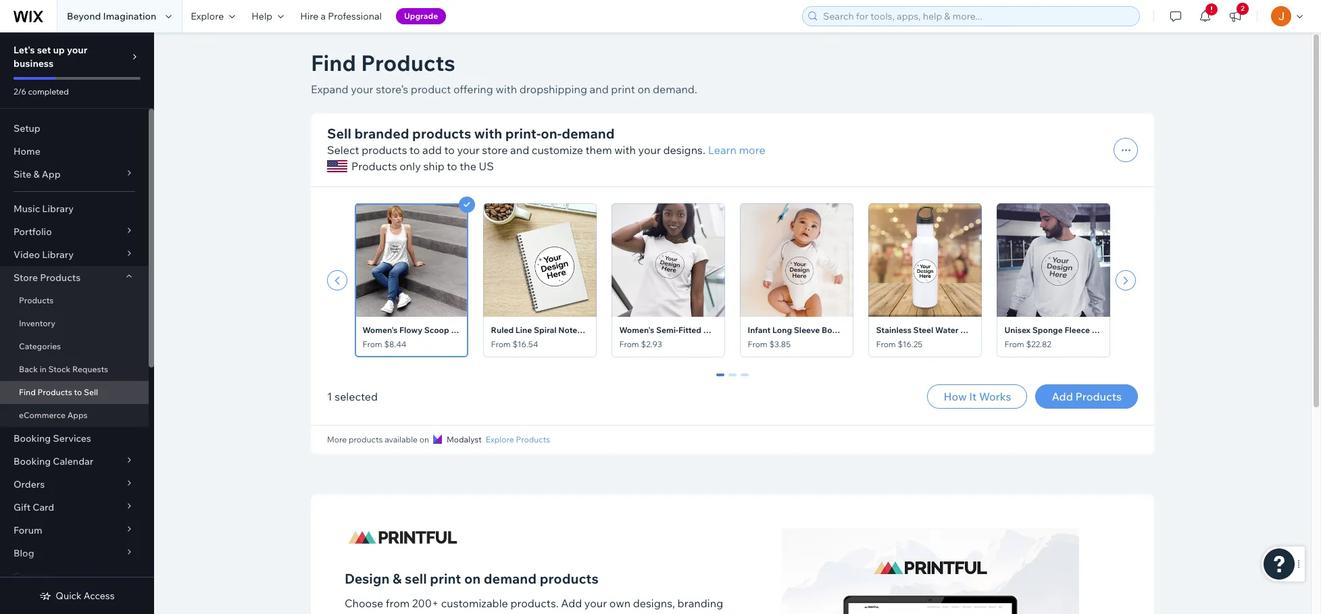 Task type: vqa. For each thing, say whether or not it's contained in the screenshot.
SETTINGS
no



Task type: describe. For each thing, give the bounding box(es) containing it.
video library
[[14, 249, 74, 261]]

logo
[[358, 613, 380, 614]]

find for find products to sell
[[19, 387, 36, 397]]

your down the products.
[[498, 613, 520, 614]]

access
[[84, 590, 115, 602]]

ecommerce apps
[[19, 410, 88, 420]]

music
[[14, 203, 40, 215]]

expand
[[311, 82, 349, 96]]

customizable
[[441, 597, 508, 610]]

$16.25
[[898, 339, 923, 350]]

orders
[[14, 479, 45, 491]]

apps
[[67, 410, 88, 420]]

& for design
[[393, 571, 402, 587]]

unisex sponge fleece sweatshirt from $22.82
[[1005, 325, 1134, 350]]

forum
[[14, 525, 42, 537]]

how it works button
[[928, 385, 1028, 409]]

products for find products expand your store's product offering with dropshipping and print on demand.
[[361, 49, 456, 76]]

design
[[345, 571, 390, 587]]

sell inside sidebar 'element'
[[84, 387, 98, 397]]

quick
[[56, 590, 82, 602]]

in
[[40, 364, 47, 375]]

music library
[[14, 203, 74, 215]]

from for unisex sponge fleece sweatshirt from $22.82
[[1005, 339, 1025, 350]]

from for ruled line spiral notebook from $16.54
[[491, 339, 511, 350]]

water
[[936, 325, 959, 335]]

own
[[610, 597, 631, 610]]

women's for $8.44
[[363, 325, 398, 335]]

inventory
[[19, 318, 55, 329]]

1 vertical spatial 1
[[327, 390, 332, 404]]

booking calendar
[[14, 456, 93, 468]]

library for video library
[[42, 249, 74, 261]]

store products
[[14, 272, 81, 284]]

upgrade
[[404, 11, 438, 21]]

available
[[385, 435, 418, 445]]

scoop
[[425, 325, 450, 335]]

0 horizontal spatial from
[[386, 597, 410, 610]]

booking for booking services
[[14, 433, 51, 445]]

organic
[[704, 325, 735, 335]]

products.
[[511, 597, 559, 610]]

with inside find products expand your store's product offering with dropshipping and print on demand.
[[496, 82, 517, 96]]

fitted
[[679, 325, 702, 335]]

imagination
[[103, 10, 156, 22]]

choose from 200+ customizable products. add your own designs, branding or logo and sell products from your store.
[[345, 597, 724, 614]]

steel
[[914, 325, 934, 335]]

requests
[[72, 364, 108, 375]]

0 1 2
[[718, 374, 748, 386]]

to up only
[[410, 143, 420, 157]]

and inside the choose from 200+ customizable products. add your own designs, branding or logo and sell products from your store.
[[383, 613, 402, 614]]

ruled
[[491, 325, 514, 335]]

up
[[53, 44, 65, 56]]

beyond
[[67, 10, 101, 22]]

branding
[[678, 597, 724, 610]]

store
[[482, 143, 508, 157]]

$16.54
[[513, 339, 539, 350]]

orders button
[[0, 473, 149, 496]]

product
[[411, 82, 451, 96]]

0
[[718, 374, 723, 386]]

them
[[586, 143, 612, 157]]

bodysuit
[[822, 325, 857, 335]]

explore for explore products
[[486, 435, 514, 445]]

pf logo color black 2 svg image
[[345, 529, 461, 547]]

women's semi-fitted organic cotton t-shirt from $2.93
[[620, 325, 791, 350]]

portfolio
[[14, 226, 52, 238]]

explore products link
[[486, 434, 550, 446]]

or
[[345, 613, 355, 614]]

your up the
[[457, 143, 480, 157]]

site
[[14, 168, 31, 180]]

women's for from
[[620, 325, 655, 335]]

your left own
[[585, 597, 607, 610]]

store products button
[[0, 266, 149, 289]]

store's
[[376, 82, 408, 96]]

2 inside button
[[1241, 4, 1245, 13]]

products for add products
[[1076, 390, 1122, 404]]

modalyst
[[447, 435, 482, 445]]

shirt
[[772, 325, 791, 335]]

1 horizontal spatial sell
[[327, 125, 352, 142]]

from for infant long sleeve bodysuit from $3.85
[[748, 339, 768, 350]]

ruled line spiral notebook from $16.54
[[491, 325, 598, 350]]

unisex
[[1005, 325, 1031, 335]]

2/6 completed
[[14, 87, 69, 97]]

1 horizontal spatial from
[[471, 613, 495, 614]]

library for music library
[[42, 203, 74, 215]]

booking services
[[14, 433, 91, 445]]

booking for booking calendar
[[14, 456, 51, 468]]

and inside find products expand your store's product offering with dropshipping and print on demand.
[[590, 82, 609, 96]]

to right 'add' on the top
[[444, 143, 455, 157]]

more products available on
[[327, 435, 429, 445]]

inventory link
[[0, 312, 149, 335]]

choose
[[345, 597, 383, 610]]

offering
[[454, 82, 493, 96]]

semi-
[[657, 325, 679, 335]]

your inside let's set up your business
[[67, 44, 87, 56]]

hire
[[300, 10, 319, 22]]

products right "more"
[[349, 435, 383, 445]]

sell inside the choose from 200+ customizable products. add your own designs, branding or logo and sell products from your store.
[[404, 613, 421, 614]]

muscle
[[452, 325, 479, 335]]

infant long sleeve bodysuit from $3.85
[[748, 325, 857, 350]]

from inside women's semi-fitted organic cotton t-shirt from $2.93
[[620, 339, 640, 350]]

add inside the choose from 200+ customizable products. add your own designs, branding or logo and sell products from your store.
[[561, 597, 582, 610]]

a
[[321, 10, 326, 22]]

dropshipping
[[520, 82, 587, 96]]



Task type: locate. For each thing, give the bounding box(es) containing it.
1
[[730, 374, 736, 386], [327, 390, 332, 404]]

1 horizontal spatial find
[[311, 49, 356, 76]]

it
[[970, 390, 977, 404]]

sell down "requests" at left
[[84, 387, 98, 397]]

your left designs.
[[639, 143, 661, 157]]

1 right 0
[[730, 374, 736, 386]]

1 library from the top
[[42, 203, 74, 215]]

1 vertical spatial add
[[561, 597, 582, 610]]

learn more link
[[708, 142, 766, 158]]

from inside unisex sponge fleece sweatshirt from $22.82
[[1005, 339, 1025, 350]]

2 library from the top
[[42, 249, 74, 261]]

1 horizontal spatial demand
[[562, 125, 615, 142]]

& right design on the left bottom of the page
[[393, 571, 402, 587]]

find inside sidebar 'element'
[[19, 387, 36, 397]]

with up the store
[[474, 125, 502, 142]]

5 from from the left
[[877, 339, 897, 350]]

booking services link
[[0, 427, 149, 450]]

1 vertical spatial library
[[42, 249, 74, 261]]

stainless steel water bottle from $16.25
[[877, 325, 985, 350]]

on right available
[[420, 435, 429, 445]]

upgrade button
[[396, 8, 446, 24]]

library inside the video library dropdown button
[[42, 249, 74, 261]]

find products expand your store's product offering with dropshipping and print on demand.
[[311, 49, 698, 96]]

designs,
[[633, 597, 675, 610]]

find down back
[[19, 387, 36, 397]]

back in stock requests
[[19, 364, 108, 375]]

with right 'them'
[[615, 143, 636, 157]]

products
[[412, 125, 471, 142], [362, 143, 407, 157], [349, 435, 383, 445], [540, 571, 599, 587], [423, 613, 469, 614]]

products for explore products
[[516, 435, 550, 445]]

women's up $8.44
[[363, 325, 398, 335]]

setup
[[14, 122, 40, 135]]

$8.44
[[385, 339, 407, 350]]

to
[[410, 143, 420, 157], [444, 143, 455, 157], [447, 160, 457, 173], [74, 387, 82, 397]]

and right logo
[[383, 613, 402, 614]]

sell down 200+
[[404, 613, 421, 614]]

from down "infant"
[[748, 339, 768, 350]]

0 vertical spatial add
[[1052, 390, 1073, 404]]

0 vertical spatial library
[[42, 203, 74, 215]]

and right dropshipping
[[590, 82, 609, 96]]

site & app button
[[0, 163, 149, 186]]

services
[[53, 433, 91, 445]]

add right the products.
[[561, 597, 582, 610]]

0 horizontal spatial explore
[[191, 10, 224, 22]]

hire a professional link
[[292, 0, 390, 32]]

& inside popup button
[[33, 168, 40, 180]]

find for find products expand your store's product offering with dropshipping and print on demand.
[[311, 49, 356, 76]]

add products button
[[1036, 385, 1138, 409]]

add down unisex sponge fleece sweatshirt from $22.82
[[1052, 390, 1073, 404]]

0 vertical spatial sell
[[405, 571, 427, 587]]

2/6
[[14, 87, 26, 97]]

1 horizontal spatial explore
[[486, 435, 514, 445]]

find up expand at left
[[311, 49, 356, 76]]

6 from from the left
[[1005, 339, 1025, 350]]

2 women's from the left
[[620, 325, 655, 335]]

on up customizable
[[464, 571, 481, 587]]

library up the portfolio dropdown button
[[42, 203, 74, 215]]

2 vertical spatial on
[[464, 571, 481, 587]]

bottle
[[961, 325, 985, 335]]

to inside sidebar 'element'
[[74, 387, 82, 397]]

0 horizontal spatial sell
[[84, 387, 98, 397]]

add inside button
[[1052, 390, 1073, 404]]

0 vertical spatial explore
[[191, 10, 224, 22]]

0 horizontal spatial 2
[[742, 374, 748, 386]]

1 left the selected
[[327, 390, 332, 404]]

library up store products
[[42, 249, 74, 261]]

spiral
[[534, 325, 557, 335]]

from down customizable
[[471, 613, 495, 614]]

products down 200+
[[423, 613, 469, 614]]

from inside 'ruled line spiral notebook from $16.54'
[[491, 339, 511, 350]]

from inside 'women's flowy scoop muscle tank top from $8.44'
[[363, 339, 383, 350]]

help
[[252, 10, 273, 22]]

products inside the choose from 200+ customizable products. add your own designs, branding or logo and sell products from your store.
[[423, 613, 469, 614]]

1 horizontal spatial print
[[611, 82, 635, 96]]

1 horizontal spatial 2
[[1241, 4, 1245, 13]]

print inside find products expand your store's product offering with dropshipping and print on demand.
[[611, 82, 635, 96]]

print
[[611, 82, 635, 96], [430, 571, 461, 587]]

sponge
[[1033, 325, 1064, 335]]

1 women's from the left
[[363, 325, 398, 335]]

on left the demand. in the top of the page
[[638, 82, 651, 96]]

back
[[19, 364, 38, 375]]

gift card
[[14, 502, 54, 514]]

$2.93
[[641, 339, 663, 350]]

0 vertical spatial demand
[[562, 125, 615, 142]]

your inside find products expand your store's product offering with dropshipping and print on demand.
[[351, 82, 374, 96]]

0 horizontal spatial &
[[33, 168, 40, 180]]

2 from from the left
[[491, 339, 511, 350]]

from inside infant long sleeve bodysuit from $3.85
[[748, 339, 768, 350]]

1 horizontal spatial on
[[464, 571, 481, 587]]

& for site
[[33, 168, 40, 180]]

0 horizontal spatial women's
[[363, 325, 398, 335]]

1 vertical spatial and
[[510, 143, 529, 157]]

2 booking from the top
[[14, 456, 51, 468]]

products up 'add' on the top
[[412, 125, 471, 142]]

0 vertical spatial with
[[496, 82, 517, 96]]

with
[[496, 82, 517, 96], [474, 125, 502, 142], [615, 143, 636, 157]]

0 horizontal spatial demand
[[484, 571, 537, 587]]

Search for tools, apps, help & more... field
[[819, 7, 1136, 26]]

1 horizontal spatial and
[[510, 143, 529, 157]]

only
[[400, 160, 421, 173]]

products only ship to the us
[[352, 160, 494, 173]]

sidebar element
[[0, 32, 154, 614]]

from inside stainless steel water bottle from $16.25
[[877, 339, 897, 350]]

0 vertical spatial booking
[[14, 433, 51, 445]]

1 vertical spatial &
[[393, 571, 402, 587]]

beyond imagination
[[67, 10, 156, 22]]

find
[[311, 49, 356, 76], [19, 387, 36, 397]]

add
[[1052, 390, 1073, 404], [561, 597, 582, 610]]

women's flowy scoop muscle tank top from $8.44
[[363, 325, 516, 350]]

1 horizontal spatial &
[[393, 571, 402, 587]]

sleeve
[[794, 325, 821, 335]]

to left the
[[447, 160, 457, 173]]

and down print-
[[510, 143, 529, 157]]

0 vertical spatial from
[[386, 597, 410, 610]]

products up the products.
[[540, 571, 599, 587]]

1 vertical spatial explore
[[486, 435, 514, 445]]

forum button
[[0, 519, 149, 542]]

$3.85
[[770, 339, 791, 350]]

to down the "back in stock requests" link
[[74, 387, 82, 397]]

select products to add to your store and customize them with your designs. learn more
[[327, 143, 766, 157]]

1 vertical spatial sell
[[404, 613, 421, 614]]

1 selected
[[327, 390, 378, 404]]

explore for explore
[[191, 10, 224, 22]]

0 vertical spatial &
[[33, 168, 40, 180]]

0 vertical spatial 1
[[730, 374, 736, 386]]

flowy
[[400, 325, 423, 335]]

booking down ecommerce
[[14, 433, 51, 445]]

from down unisex in the right bottom of the page
[[1005, 339, 1025, 350]]

and
[[590, 82, 609, 96], [510, 143, 529, 157], [383, 613, 402, 614]]

1 vertical spatial booking
[[14, 456, 51, 468]]

video library button
[[0, 243, 149, 266]]

4 from from the left
[[748, 339, 768, 350]]

sell up 200+
[[405, 571, 427, 587]]

store.
[[523, 613, 551, 614]]

with right offering
[[496, 82, 517, 96]]

0 vertical spatial find
[[311, 49, 356, 76]]

0 vertical spatial and
[[590, 82, 609, 96]]

0 horizontal spatial 1
[[327, 390, 332, 404]]

card
[[33, 502, 54, 514]]

gift
[[14, 502, 31, 514]]

from
[[386, 597, 410, 610], [471, 613, 495, 614]]

1 vertical spatial on
[[420, 435, 429, 445]]

1 vertical spatial with
[[474, 125, 502, 142]]

store
[[14, 272, 38, 284]]

explore left help
[[191, 10, 224, 22]]

hire a professional
[[300, 10, 382, 22]]

200+
[[412, 597, 439, 610]]

blog
[[14, 548, 34, 560]]

0 horizontal spatial print
[[430, 571, 461, 587]]

demand up the products.
[[484, 571, 537, 587]]

products for store products
[[40, 272, 81, 284]]

2 horizontal spatial and
[[590, 82, 609, 96]]

1 horizontal spatial add
[[1052, 390, 1073, 404]]

your left store's
[[351, 82, 374, 96]]

help button
[[244, 0, 292, 32]]

on-
[[541, 125, 562, 142]]

products link
[[0, 289, 149, 312]]

0 vertical spatial on
[[638, 82, 651, 96]]

1 vertical spatial demand
[[484, 571, 537, 587]]

women's inside 'women's flowy scoop muscle tank top from $8.44'
[[363, 325, 398, 335]]

stock
[[48, 364, 71, 375]]

from left 200+
[[386, 597, 410, 610]]

your
[[67, 44, 87, 56], [351, 82, 374, 96], [457, 143, 480, 157], [639, 143, 661, 157], [585, 597, 607, 610], [498, 613, 520, 614]]

from
[[363, 339, 383, 350], [491, 339, 511, 350], [620, 339, 640, 350], [748, 339, 768, 350], [877, 339, 897, 350], [1005, 339, 1025, 350]]

on inside find products expand your store's product offering with dropshipping and print on demand.
[[638, 82, 651, 96]]

0 horizontal spatial find
[[19, 387, 36, 397]]

categories
[[19, 341, 61, 352]]

explore right the modalyst
[[486, 435, 514, 445]]

1 vertical spatial from
[[471, 613, 495, 614]]

0 horizontal spatial add
[[561, 597, 582, 610]]

2 vertical spatial and
[[383, 613, 402, 614]]

print left the demand. in the top of the page
[[611, 82, 635, 96]]

1 horizontal spatial women's
[[620, 325, 655, 335]]

1 vertical spatial 2
[[742, 374, 748, 386]]

categories link
[[0, 335, 149, 358]]

sweatshirt
[[1093, 325, 1134, 335]]

print up 200+
[[430, 571, 461, 587]]

let's set up your business
[[14, 44, 87, 70]]

library inside "music library" link
[[42, 203, 74, 215]]

line
[[516, 325, 532, 335]]

products down branded
[[362, 143, 407, 157]]

demand up 'them'
[[562, 125, 615, 142]]

booking inside 'popup button'
[[14, 456, 51, 468]]

booking up the orders
[[14, 456, 51, 468]]

0 horizontal spatial on
[[420, 435, 429, 445]]

1 booking from the top
[[14, 433, 51, 445]]

$22.82
[[1027, 339, 1052, 350]]

home link
[[0, 140, 149, 163]]

from down the stainless at the bottom
[[877, 339, 897, 350]]

2 vertical spatial with
[[615, 143, 636, 157]]

1 from from the left
[[363, 339, 383, 350]]

3 from from the left
[[620, 339, 640, 350]]

from left $2.93
[[620, 339, 640, 350]]

products inside dropdown button
[[40, 272, 81, 284]]

1 vertical spatial sell
[[84, 387, 98, 397]]

find products to sell link
[[0, 381, 149, 404]]

women's inside women's semi-fitted organic cotton t-shirt from $2.93
[[620, 325, 655, 335]]

set
[[37, 44, 51, 56]]

how it works
[[944, 390, 1012, 404]]

& right site
[[33, 168, 40, 180]]

1 horizontal spatial 1
[[730, 374, 736, 386]]

site & app
[[14, 168, 61, 180]]

your right "up"
[[67, 44, 87, 56]]

products inside find products expand your store's product offering with dropshipping and print on demand.
[[361, 49, 456, 76]]

explore
[[191, 10, 224, 22], [486, 435, 514, 445]]

&
[[33, 168, 40, 180], [393, 571, 402, 587]]

fleece
[[1065, 325, 1091, 335]]

find inside find products expand your store's product offering with dropshipping and print on demand.
[[311, 49, 356, 76]]

from for stainless steel water bottle from $16.25
[[877, 339, 897, 350]]

1 vertical spatial print
[[430, 571, 461, 587]]

ecommerce apps link
[[0, 404, 149, 427]]

0 vertical spatial 2
[[1241, 4, 1245, 13]]

blog button
[[0, 542, 149, 565]]

portfolio button
[[0, 220, 149, 243]]

find products to sell
[[19, 387, 98, 397]]

0 vertical spatial sell
[[327, 125, 352, 142]]

more
[[739, 143, 766, 157]]

2 button
[[1221, 0, 1251, 32]]

from down ruled
[[491, 339, 511, 350]]

from left $8.44
[[363, 339, 383, 350]]

women's up $2.93
[[620, 325, 655, 335]]

products for find products to sell
[[37, 387, 72, 397]]

0 vertical spatial print
[[611, 82, 635, 96]]

1 vertical spatial find
[[19, 387, 36, 397]]

tank
[[481, 325, 500, 335]]

0 horizontal spatial and
[[383, 613, 402, 614]]

sell up select
[[327, 125, 352, 142]]

2 horizontal spatial on
[[638, 82, 651, 96]]

library
[[42, 203, 74, 215], [42, 249, 74, 261]]

how
[[944, 390, 967, 404]]

products inside button
[[1076, 390, 1122, 404]]



